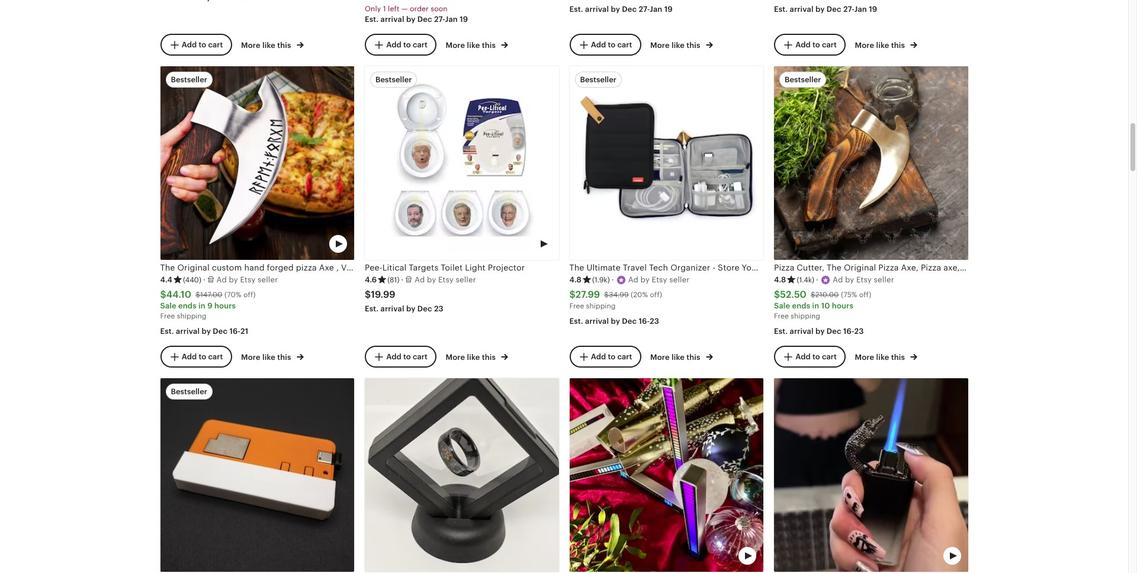 Task type: describe. For each thing, give the bounding box(es) containing it.
est. arrival by dec 16-21
[[160, 327, 248, 336]]

ends for 44.10
[[178, 302, 197, 311]]

ends for 52.50
[[792, 302, 811, 311]]

· for 52.50
[[816, 275, 819, 284]]

the original custom hand forged pizza axe , viking pizza cutter axe , viking bearded camping axe, best birthday & anniversary gift for him image
[[160, 66, 354, 260]]

21
[[241, 327, 248, 336]]

arrival inside only 1 left — order soon est. arrival by dec 27-jan 19
[[381, 15, 404, 24]]

sale for 52.50
[[774, 302, 790, 311]]

hours for 52.50
[[832, 302, 854, 311]]

free inside $ 27.99 $ 34.99 (20% off) free shipping
[[570, 302, 584, 311]]

soon
[[431, 5, 448, 13]]

pee-
[[365, 263, 383, 273]]

dec inside $ 19.99 est. arrival by dec 23
[[418, 305, 432, 314]]

27.99
[[576, 289, 600, 300]]

$ down 4.4
[[160, 289, 166, 300]]

bestseller link
[[160, 378, 354, 573]]

(1.9k)
[[592, 276, 610, 284]]

9
[[207, 302, 212, 311]]

4.6
[[365, 275, 377, 284]]

$ 52.50 $ 210.00 (75% off) sale ends in 10 hours free shipping
[[774, 289, 872, 321]]

bestseller for the ultimate travel tech organizer - store your cables, tech accessories, phone case, gadgets holder. carry-on cord keeper, cable organizer. "image"
[[580, 75, 617, 84]]

4.4
[[160, 275, 172, 284]]

est. inside $ 19.99 est. arrival by dec 23
[[365, 305, 379, 314]]

16- for 52.50
[[844, 327, 855, 336]]

16- for 27.99
[[639, 317, 650, 326]]

1 horizontal spatial jan
[[650, 5, 663, 14]]

16- for 44.10
[[230, 327, 241, 336]]

23 for 52.50
[[855, 327, 864, 336]]

toilet
[[441, 263, 463, 273]]

4.8 for 52.50
[[774, 275, 786, 284]]

52.50
[[780, 289, 807, 300]]

off) for 44.10
[[243, 291, 256, 299]]

product video element for christmas present gadget for men cool gift 32 led aluminium music responsive light bar man cave image
[[570, 378, 764, 572]]

2 horizontal spatial jan
[[855, 5, 867, 14]]

(75%
[[841, 291, 857, 299]]

1 est. arrival by dec 27-jan 19 from the left
[[570, 5, 673, 14]]

product video element for the crocodile-designed windproof refillable lighter two ports lighter cool gadget pocket lighter christmas gift for girl boy women friends gift image
[[774, 378, 968, 572]]

hours for 44.10
[[214, 302, 236, 311]]

2 horizontal spatial 27-
[[844, 5, 855, 14]]

bestseller for flipper zero wifi case - minimal with free pin protection image
[[171, 387, 207, 396]]

1 horizontal spatial 19
[[664, 5, 673, 14]]

$ 19.99 est. arrival by dec 23
[[365, 289, 444, 314]]

23 for 27.99
[[650, 317, 659, 326]]

210.00
[[816, 291, 839, 299]]

23 inside $ 19.99 est. arrival by dec 23
[[434, 305, 444, 314]]

only 1 left — order soon est. arrival by dec 27-jan 19
[[365, 5, 468, 24]]

2 est. arrival by dec 27-jan 19 from the left
[[774, 5, 877, 14]]

off) for 27.99
[[650, 291, 662, 299]]

(1.4k)
[[797, 276, 815, 284]]

christmas present gadget for men cool gift 32 led aluminium music responsive light bar man cave image
[[570, 378, 764, 572]]

shipping for 44.10
[[177, 312, 206, 321]]

147.00
[[200, 291, 222, 299]]

order
[[410, 5, 429, 13]]

19 inside only 1 left — order soon est. arrival by dec 27-jan 19
[[460, 15, 468, 24]]

pee-litical targets toilet light projector image
[[365, 66, 559, 260]]

only
[[365, 5, 381, 13]]



Task type: vqa. For each thing, say whether or not it's contained in the screenshot.
Etsy
no



Task type: locate. For each thing, give the bounding box(es) containing it.
2 horizontal spatial shipping
[[791, 312, 820, 321]]

1 horizontal spatial shipping
[[586, 302, 616, 311]]

ends down 52.50
[[792, 302, 811, 311]]

off) right (20%
[[650, 291, 662, 299]]

off)
[[243, 291, 256, 299], [650, 291, 662, 299], [859, 291, 872, 299]]

(81)
[[388, 276, 400, 284]]

0 horizontal spatial sale
[[160, 302, 176, 311]]

off) right (75%
[[859, 291, 872, 299]]

·
[[203, 275, 205, 284], [401, 275, 404, 284], [612, 275, 614, 284], [816, 275, 819, 284]]

10
[[821, 302, 830, 311]]

16-
[[639, 317, 650, 326], [230, 327, 241, 336], [844, 327, 855, 336]]

sale for 44.10
[[160, 302, 176, 311]]

· right (1.4k) at the right
[[816, 275, 819, 284]]

$ left 210.00
[[774, 289, 780, 300]]

sale
[[160, 302, 176, 311], [774, 302, 790, 311]]

0 horizontal spatial 16-
[[230, 327, 241, 336]]

sale inside $ 44.10 $ 147.00 (70% off) sale ends in 9 hours free shipping
[[160, 302, 176, 311]]

0 horizontal spatial est. arrival by dec 27-jan 19
[[570, 5, 673, 14]]

23 down pee-litical targets toilet light projector
[[434, 305, 444, 314]]

19.99
[[371, 289, 395, 300]]

1 · from the left
[[203, 275, 205, 284]]

hours down (70%
[[214, 302, 236, 311]]

in for 52.50
[[813, 302, 820, 311]]

· right the (440)
[[203, 275, 205, 284]]

$ 27.99 $ 34.99 (20% off) free shipping
[[570, 289, 662, 311]]

hours
[[214, 302, 236, 311], [832, 302, 854, 311]]

free for 44.10
[[160, 312, 175, 321]]

product video element for the pee-litical targets toilet light projector image
[[365, 66, 559, 260]]

0 horizontal spatial in
[[198, 302, 205, 311]]

1 horizontal spatial est. arrival by dec 27-jan 19
[[774, 5, 877, 14]]

2 off) from the left
[[650, 291, 662, 299]]

2 horizontal spatial off)
[[859, 291, 872, 299]]

shipping down 27.99
[[586, 302, 616, 311]]

shipping inside $ 52.50 $ 210.00 (75% off) sale ends in 10 hours free shipping
[[791, 312, 820, 321]]

4.8 up 27.99
[[570, 275, 582, 284]]

the ultimate travel tech organizer - store your cables, tech accessories, phone case, gadgets holder. carry-on cord keeper, cable organizer. image
[[570, 66, 764, 260]]

sale down 52.50
[[774, 302, 790, 311]]

1 horizontal spatial est. arrival by dec 16-23
[[774, 327, 864, 336]]

in left 9
[[198, 302, 205, 311]]

—
[[402, 5, 408, 13]]

add to cart button
[[160, 34, 232, 56], [365, 34, 436, 56], [570, 34, 641, 56], [774, 34, 846, 56], [160, 346, 232, 368], [365, 346, 436, 368], [570, 346, 641, 368], [774, 346, 846, 368]]

0 horizontal spatial 19
[[460, 15, 468, 24]]

bestseller for pizza cutter, the original pizza axe, pizza axe,  viking pizza cutter axe, slicer, ulu knife, chopper, gift for father image
[[785, 75, 821, 84]]

cart
[[208, 40, 223, 49], [413, 40, 428, 49], [618, 40, 632, 49], [822, 40, 837, 49], [208, 352, 223, 361], [413, 352, 428, 361], [618, 352, 632, 361], [822, 352, 837, 361]]

pizza cutter, the original pizza axe, pizza axe,  viking pizza cutter axe, slicer, ulu knife, chopper, gift for father image
[[774, 66, 968, 260]]

est. arrival by dec 16-23 for 52.50
[[774, 327, 864, 336]]

2 horizontal spatial free
[[774, 312, 789, 321]]

1 horizontal spatial free
[[570, 302, 584, 311]]

off) inside $ 52.50 $ 210.00 (75% off) sale ends in 10 hours free shipping
[[859, 291, 872, 299]]

product video element
[[160, 66, 354, 260], [365, 66, 559, 260], [570, 378, 764, 572], [774, 378, 968, 572]]

1 sale from the left
[[160, 302, 176, 311]]

to
[[199, 40, 206, 49], [403, 40, 411, 49], [608, 40, 616, 49], [813, 40, 820, 49], [199, 352, 206, 361], [403, 352, 411, 361], [608, 352, 616, 361], [813, 352, 820, 361]]

2 ends from the left
[[792, 302, 811, 311]]

sale down '44.10'
[[160, 302, 176, 311]]

flipper zero wifi case - minimal with free pin protection image
[[160, 378, 354, 572]]

3 · from the left
[[612, 275, 614, 284]]

off) inside $ 27.99 $ 34.99 (20% off) free shipping
[[650, 291, 662, 299]]

in inside $ 52.50 $ 210.00 (75% off) sale ends in 10 hours free shipping
[[813, 302, 820, 311]]

2 horizontal spatial 23
[[855, 327, 864, 336]]

dec inside only 1 left — order soon est. arrival by dec 27-jan 19
[[418, 15, 432, 24]]

hours inside $ 44.10 $ 147.00 (70% off) sale ends in 9 hours free shipping
[[214, 302, 236, 311]]

sale inside $ 52.50 $ 210.00 (75% off) sale ends in 10 hours free shipping
[[774, 302, 790, 311]]

0 horizontal spatial est. arrival by dec 16-23
[[570, 317, 659, 326]]

ends
[[178, 302, 197, 311], [792, 302, 811, 311]]

0 horizontal spatial free
[[160, 312, 175, 321]]

shipping inside $ 44.10 $ 147.00 (70% off) sale ends in 9 hours free shipping
[[177, 312, 206, 321]]

off) for 52.50
[[859, 291, 872, 299]]

$
[[160, 289, 166, 300], [365, 289, 371, 300], [570, 289, 576, 300], [774, 289, 780, 300], [196, 291, 200, 299], [604, 291, 609, 299], [811, 291, 816, 299]]

targets
[[409, 263, 439, 273]]

4.8
[[570, 275, 582, 284], [774, 275, 786, 284]]

$ down '4.6'
[[365, 289, 371, 300]]

44.10
[[166, 289, 191, 300]]

$ down (1.4k) at the right
[[811, 291, 816, 299]]

by inside $ 19.99 est. arrival by dec 23
[[406, 305, 416, 314]]

1 horizontal spatial 16-
[[639, 317, 650, 326]]

1 horizontal spatial 27-
[[639, 5, 650, 14]]

more like this link
[[241, 38, 304, 51], [446, 38, 509, 51], [650, 38, 713, 51], [855, 38, 918, 51], [241, 350, 304, 363], [446, 350, 509, 363], [650, 350, 713, 363], [855, 350, 918, 363]]

2 vertical spatial 23
[[855, 327, 864, 336]]

est. arrival by dec 27-jan 19
[[570, 5, 673, 14], [774, 5, 877, 14]]

1 vertical spatial 23
[[650, 317, 659, 326]]

0 horizontal spatial shipping
[[177, 312, 206, 321]]

1 hours from the left
[[214, 302, 236, 311]]

2 · from the left
[[401, 275, 404, 284]]

16- down (20%
[[639, 317, 650, 326]]

hours down (75%
[[832, 302, 854, 311]]

ends down '44.10'
[[178, 302, 197, 311]]

add to cart
[[182, 40, 223, 49], [386, 40, 428, 49], [591, 40, 632, 49], [796, 40, 837, 49], [182, 352, 223, 361], [386, 352, 428, 361], [591, 352, 632, 361], [796, 352, 837, 361]]

in
[[198, 302, 205, 311], [813, 302, 820, 311]]

bestseller
[[171, 75, 207, 84], [376, 75, 412, 84], [580, 75, 617, 84], [785, 75, 821, 84], [171, 387, 207, 396]]

1 horizontal spatial hours
[[832, 302, 854, 311]]

free
[[570, 302, 584, 311], [160, 312, 175, 321], [774, 312, 789, 321]]

crocodile-designed windproof refillable lighter two ports lighter cool gadget pocket lighter christmas gift for girl boy women friends gift image
[[774, 378, 968, 572]]

$ down the (440)
[[196, 291, 200, 299]]

hours inside $ 52.50 $ 210.00 (75% off) sale ends in 10 hours free shipping
[[832, 302, 854, 311]]

left
[[388, 5, 400, 13]]

free down '44.10'
[[160, 312, 175, 321]]

0 horizontal spatial 4.8
[[570, 275, 582, 284]]

pee-litical targets toilet light projector
[[365, 263, 525, 273]]

27-
[[639, 5, 650, 14], [844, 5, 855, 14], [434, 15, 445, 24]]

0 horizontal spatial 27-
[[434, 15, 445, 24]]

$ left 34.99
[[570, 289, 576, 300]]

off) inside $ 44.10 $ 147.00 (70% off) sale ends in 9 hours free shipping
[[243, 291, 256, 299]]

1 4.8 from the left
[[570, 275, 582, 284]]

free down 27.99
[[570, 302, 584, 311]]

27- inside only 1 left — order soon est. arrival by dec 27-jan 19
[[434, 15, 445, 24]]

1 horizontal spatial off)
[[650, 291, 662, 299]]

0 vertical spatial est. arrival by dec 16-23
[[570, 317, 659, 326]]

light
[[465, 263, 486, 273]]

(20%
[[631, 291, 648, 299]]

3 off) from the left
[[859, 291, 872, 299]]

in inside $ 44.10 $ 147.00 (70% off) sale ends in 9 hours free shipping
[[198, 302, 205, 311]]

· for 44.10
[[203, 275, 205, 284]]

0 horizontal spatial ends
[[178, 302, 197, 311]]

est. arrival by dec 16-23
[[570, 317, 659, 326], [774, 327, 864, 336]]

more like this
[[241, 41, 293, 50], [446, 41, 498, 50], [650, 41, 703, 50], [855, 41, 907, 50], [241, 353, 293, 362], [446, 353, 498, 362], [650, 353, 703, 362], [855, 353, 907, 362]]

(70%
[[224, 291, 241, 299]]

1 horizontal spatial in
[[813, 302, 820, 311]]

1 horizontal spatial 23
[[650, 317, 659, 326]]

0 horizontal spatial off)
[[243, 291, 256, 299]]

· right (1.9k)
[[612, 275, 614, 284]]

0 horizontal spatial 23
[[434, 305, 444, 314]]

16- down (70%
[[230, 327, 241, 336]]

1 horizontal spatial ends
[[792, 302, 811, 311]]

add
[[182, 40, 197, 49], [386, 40, 402, 49], [591, 40, 606, 49], [796, 40, 811, 49], [182, 352, 197, 361], [386, 352, 402, 361], [591, 352, 606, 361], [796, 352, 811, 361]]

0 horizontal spatial jan
[[445, 15, 458, 24]]

23 down (75%
[[855, 327, 864, 336]]

0 horizontal spatial hours
[[214, 302, 236, 311]]

19
[[664, 5, 673, 14], [869, 5, 877, 14], [460, 15, 468, 24]]

16- down (75%
[[844, 327, 855, 336]]

off) right (70%
[[243, 291, 256, 299]]

by inside only 1 left — order soon est. arrival by dec 27-jan 19
[[406, 15, 416, 24]]

in for 44.10
[[198, 302, 205, 311]]

1 horizontal spatial sale
[[774, 302, 790, 311]]

in left 10
[[813, 302, 820, 311]]

free for 52.50
[[774, 312, 789, 321]]

1 floating ring display with stand - specify black or white display image
[[365, 378, 559, 572]]

23
[[434, 305, 444, 314], [650, 317, 659, 326], [855, 327, 864, 336]]

4.8 for 27.99
[[570, 275, 582, 284]]

34.99
[[609, 291, 629, 299]]

23 down $ 27.99 $ 34.99 (20% off) free shipping
[[650, 317, 659, 326]]

dec
[[622, 5, 637, 14], [827, 5, 842, 14], [418, 15, 432, 24], [418, 305, 432, 314], [622, 317, 637, 326], [213, 327, 228, 336], [827, 327, 842, 336]]

arrival
[[585, 5, 609, 14], [790, 5, 814, 14], [381, 15, 404, 24], [381, 305, 404, 314], [585, 317, 609, 326], [176, 327, 200, 336], [790, 327, 814, 336]]

2 horizontal spatial 19
[[869, 5, 877, 14]]

jan inside only 1 left — order soon est. arrival by dec 27-jan 19
[[445, 15, 458, 24]]

like
[[262, 41, 275, 50], [467, 41, 480, 50], [672, 41, 685, 50], [876, 41, 889, 50], [262, 353, 275, 362], [467, 353, 480, 362], [672, 353, 685, 362], [876, 353, 889, 362]]

2 hours from the left
[[832, 302, 854, 311]]

4 · from the left
[[816, 275, 819, 284]]

2 4.8 from the left
[[774, 275, 786, 284]]

more
[[241, 41, 261, 50], [446, 41, 465, 50], [650, 41, 670, 50], [855, 41, 875, 50], [241, 353, 261, 362], [446, 353, 465, 362], [650, 353, 670, 362], [855, 353, 875, 362]]

arrival inside $ 19.99 est. arrival by dec 23
[[381, 305, 404, 314]]

ends inside $ 52.50 $ 210.00 (75% off) sale ends in 10 hours free shipping
[[792, 302, 811, 311]]

1 in from the left
[[198, 302, 205, 311]]

jan
[[650, 5, 663, 14], [855, 5, 867, 14], [445, 15, 458, 24]]

free inside $ 44.10 $ 147.00 (70% off) sale ends in 9 hours free shipping
[[160, 312, 175, 321]]

$ down (1.9k)
[[604, 291, 609, 299]]

1
[[383, 5, 386, 13]]

shipping for 52.50
[[791, 312, 820, 321]]

shipping inside $ 27.99 $ 34.99 (20% off) free shipping
[[586, 302, 616, 311]]

free down 52.50
[[774, 312, 789, 321]]

· right (81)
[[401, 275, 404, 284]]

ends inside $ 44.10 $ 147.00 (70% off) sale ends in 9 hours free shipping
[[178, 302, 197, 311]]

by
[[611, 5, 620, 14], [816, 5, 825, 14], [406, 15, 416, 24], [406, 305, 416, 314], [611, 317, 620, 326], [202, 327, 211, 336], [816, 327, 825, 336]]

est. inside only 1 left — order soon est. arrival by dec 27-jan 19
[[365, 15, 379, 24]]

(440)
[[183, 276, 201, 284]]

est. arrival by dec 16-23 down 10
[[774, 327, 864, 336]]

1 ends from the left
[[178, 302, 197, 311]]

shipping up the 'est. arrival by dec 16-21'
[[177, 312, 206, 321]]

this
[[277, 41, 291, 50], [482, 41, 496, 50], [687, 41, 701, 50], [891, 41, 905, 50], [277, 353, 291, 362], [482, 353, 496, 362], [687, 353, 701, 362], [891, 353, 905, 362]]

projector
[[488, 263, 525, 273]]

est. arrival by dec 16-23 down $ 27.99 $ 34.99 (20% off) free shipping
[[570, 317, 659, 326]]

2 sale from the left
[[774, 302, 790, 311]]

1 off) from the left
[[243, 291, 256, 299]]

1 horizontal spatial 4.8
[[774, 275, 786, 284]]

litical
[[383, 263, 407, 273]]

product video element for the "the original custom hand forged pizza axe , viking pizza cutter axe , viking bearded camping axe, best birthday & anniversary gift for him" image
[[160, 66, 354, 260]]

0 vertical spatial 23
[[434, 305, 444, 314]]

est.
[[570, 5, 583, 14], [774, 5, 788, 14], [365, 15, 379, 24], [365, 305, 379, 314], [570, 317, 583, 326], [160, 327, 174, 336], [774, 327, 788, 336]]

1 vertical spatial est. arrival by dec 16-23
[[774, 327, 864, 336]]

$ inside $ 19.99 est. arrival by dec 23
[[365, 289, 371, 300]]

$ 44.10 $ 147.00 (70% off) sale ends in 9 hours free shipping
[[160, 289, 256, 321]]

4.8 up 52.50
[[774, 275, 786, 284]]

2 in from the left
[[813, 302, 820, 311]]

shipping down 52.50
[[791, 312, 820, 321]]

free inside $ 52.50 $ 210.00 (75% off) sale ends in 10 hours free shipping
[[774, 312, 789, 321]]

· for 27.99
[[612, 275, 614, 284]]

est. arrival by dec 16-23 for 27.99
[[570, 317, 659, 326]]

shipping
[[586, 302, 616, 311], [177, 312, 206, 321], [791, 312, 820, 321]]

2 horizontal spatial 16-
[[844, 327, 855, 336]]



